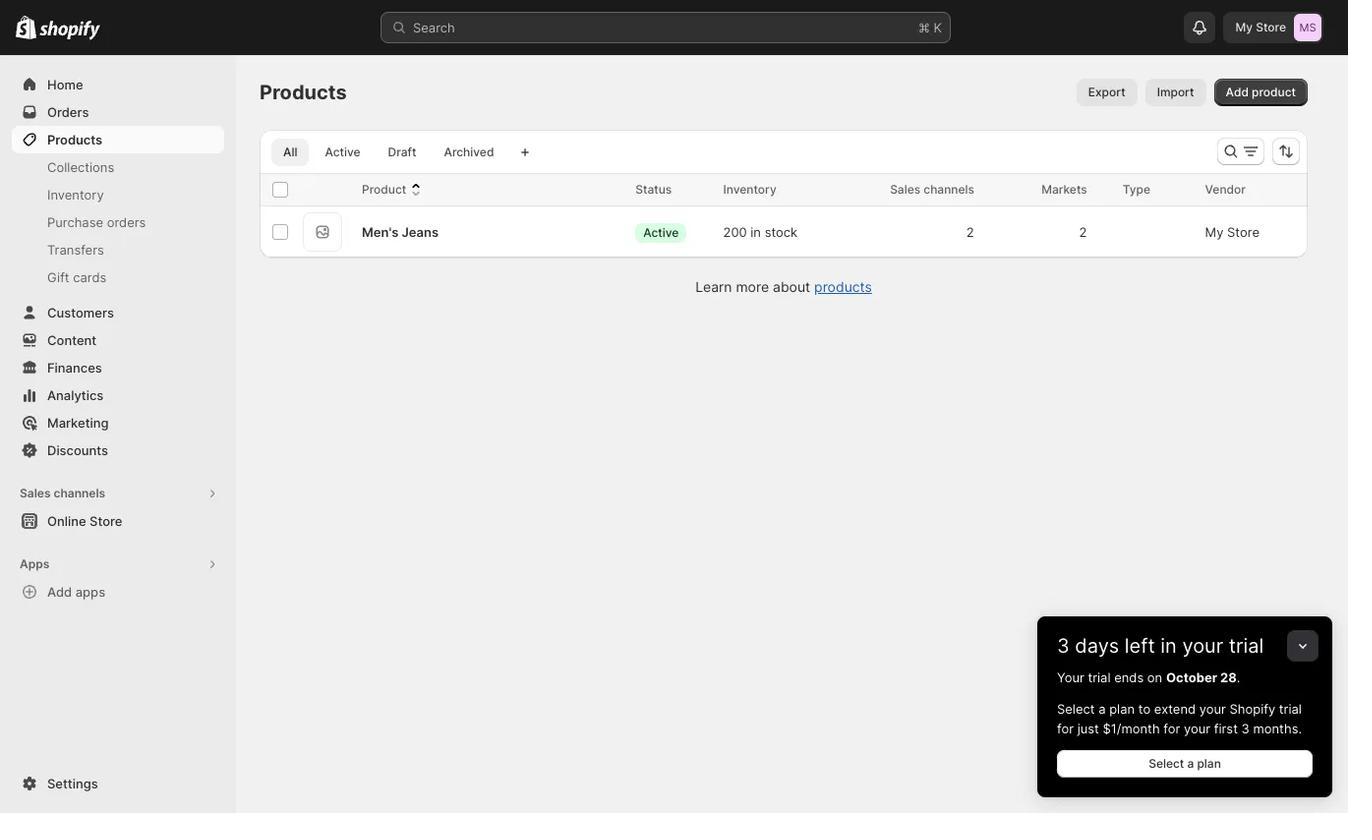 Task type: describe. For each thing, give the bounding box(es) containing it.
learn
[[696, 278, 732, 295]]

in inside "dropdown button"
[[1161, 634, 1177, 658]]

store inside online store link
[[90, 513, 122, 529]]

⌘
[[919, 20, 930, 35]]

add for add product
[[1226, 85, 1249, 99]]

apps
[[20, 557, 49, 572]]

purchase orders link
[[12, 209, 224, 236]]

1 vertical spatial trial
[[1088, 670, 1111, 686]]

add for add apps
[[47, 584, 72, 600]]

months.
[[1254, 721, 1302, 737]]

3 inside "dropdown button"
[[1057, 634, 1070, 658]]

settings link
[[12, 770, 224, 798]]

import button
[[1146, 79, 1207, 106]]

export
[[1089, 85, 1126, 99]]

gift
[[47, 270, 69, 285]]

active link
[[313, 139, 372, 166]]

plan for select a plan
[[1198, 756, 1222, 771]]

finances link
[[12, 354, 224, 382]]

select a plan to extend your shopify trial for just $1/month for your first 3 months.
[[1057, 701, 1302, 737]]

inventory inside button
[[724, 182, 777, 197]]

days
[[1076, 634, 1120, 658]]

product
[[362, 182, 406, 197]]

.
[[1237, 670, 1241, 686]]

extend
[[1155, 701, 1196, 717]]

cards
[[73, 270, 107, 285]]

search
[[413, 20, 455, 35]]

content link
[[12, 327, 224, 354]]

marketing link
[[12, 409, 224, 437]]

product
[[1252, 85, 1297, 99]]

a for select a plan to extend your shopify trial for just $1/month for your first 3 months.
[[1099, 701, 1106, 717]]

trial inside select a plan to extend your shopify trial for just $1/month for your first 3 months.
[[1280, 701, 1302, 717]]

inventory button
[[724, 180, 797, 200]]

discounts link
[[12, 437, 224, 464]]

a for select a plan
[[1188, 756, 1194, 771]]

products link
[[815, 278, 872, 295]]

vendor button
[[1206, 180, 1266, 200]]

select a plan
[[1149, 756, 1222, 771]]

0 horizontal spatial inventory
[[47, 187, 104, 203]]

2 2 button from the left
[[1070, 212, 1111, 252]]

home link
[[12, 71, 224, 98]]

men's jeans link
[[362, 222, 439, 242]]

to
[[1139, 701, 1151, 717]]

add product
[[1226, 85, 1297, 99]]

k
[[934, 20, 942, 35]]

transfers
[[47, 242, 104, 258]]

import
[[1157, 85, 1195, 99]]

1 2 button from the left
[[957, 212, 998, 252]]

1 horizontal spatial sales
[[890, 182, 921, 197]]

3 days left in your trial element
[[1038, 668, 1333, 798]]

my store image
[[1295, 14, 1322, 41]]

jeans
[[402, 224, 439, 240]]

orders
[[47, 104, 89, 120]]

channels inside 'button'
[[54, 486, 105, 501]]

3 inside select a plan to extend your shopify trial for just $1/month for your first 3 months.
[[1242, 721, 1250, 737]]

discounts
[[47, 443, 108, 458]]

products link
[[12, 126, 224, 153]]

1 horizontal spatial products
[[260, 81, 347, 104]]

0 vertical spatial my store
[[1236, 20, 1287, 34]]

on
[[1148, 670, 1163, 686]]

content
[[47, 332, 97, 348]]

vendor
[[1206, 182, 1246, 197]]

analytics
[[47, 388, 104, 403]]

transfers link
[[12, 236, 224, 264]]

type button
[[1123, 180, 1171, 200]]

all button
[[271, 139, 309, 166]]

apps
[[75, 584, 105, 600]]

markets
[[1042, 182, 1088, 197]]

add product link
[[1214, 79, 1308, 106]]

collections link
[[12, 153, 224, 181]]

shopify image
[[40, 20, 101, 40]]

0 horizontal spatial in
[[751, 224, 761, 240]]

trial inside "dropdown button"
[[1229, 634, 1264, 658]]

select a plan link
[[1057, 751, 1313, 778]]

online store link
[[12, 508, 224, 535]]

gift cards
[[47, 270, 107, 285]]

archived
[[444, 145, 494, 159]]

1 for from the left
[[1057, 721, 1074, 737]]

1 vertical spatial store
[[1228, 224, 1260, 240]]

1 horizontal spatial active
[[644, 225, 679, 240]]

purchase
[[47, 214, 103, 230]]

1 horizontal spatial sales channels
[[890, 182, 975, 197]]

your trial ends on october 28 .
[[1057, 670, 1241, 686]]

shopify
[[1230, 701, 1276, 717]]

tab list containing all
[[268, 138, 510, 166]]

status
[[636, 182, 672, 197]]

finances
[[47, 360, 102, 376]]

about
[[773, 278, 811, 295]]

marketing
[[47, 415, 109, 431]]

products inside products link
[[47, 132, 102, 148]]

product button
[[362, 180, 426, 200]]

gift cards link
[[12, 264, 224, 291]]

0 vertical spatial channels
[[924, 182, 975, 197]]

200
[[724, 224, 747, 240]]



Task type: vqa. For each thing, say whether or not it's contained in the screenshot.
THE DATE to the top
no



Task type: locate. For each thing, give the bounding box(es) containing it.
first
[[1215, 721, 1238, 737]]

left
[[1125, 634, 1156, 658]]

1 horizontal spatial a
[[1188, 756, 1194, 771]]

my store down vendor 'button'
[[1206, 224, 1260, 240]]

1 horizontal spatial 2 button
[[1070, 212, 1111, 252]]

trial
[[1229, 634, 1264, 658], [1088, 670, 1111, 686], [1280, 701, 1302, 717]]

inventory up the 200 in stock
[[724, 182, 777, 197]]

add left 'product'
[[1226, 85, 1249, 99]]

add
[[1226, 85, 1249, 99], [47, 584, 72, 600]]

2 for from the left
[[1164, 721, 1181, 737]]

all
[[283, 145, 297, 159]]

purchase orders
[[47, 214, 146, 230]]

stock
[[765, 224, 798, 240]]

my store left the my store 'icon'
[[1236, 20, 1287, 34]]

add apps
[[47, 584, 105, 600]]

for
[[1057, 721, 1074, 737], [1164, 721, 1181, 737]]

1 horizontal spatial trial
[[1229, 634, 1264, 658]]

1 horizontal spatial in
[[1161, 634, 1177, 658]]

your inside "dropdown button"
[[1183, 634, 1224, 658]]

0 horizontal spatial 2 button
[[957, 212, 998, 252]]

1 horizontal spatial 2
[[1079, 224, 1088, 240]]

1 vertical spatial products
[[47, 132, 102, 148]]

1 vertical spatial 3
[[1242, 721, 1250, 737]]

0 vertical spatial trial
[[1229, 634, 1264, 658]]

sales inside 'button'
[[20, 486, 51, 501]]

3 up your
[[1057, 634, 1070, 658]]

sales channels inside 'button'
[[20, 486, 105, 501]]

sales
[[890, 182, 921, 197], [20, 486, 51, 501]]

0 horizontal spatial active
[[325, 145, 361, 159]]

2 vertical spatial store
[[90, 513, 122, 529]]

add apps button
[[12, 578, 224, 606]]

plan inside select a plan to extend your shopify trial for just $1/month for your first 3 months.
[[1110, 701, 1135, 717]]

2 vertical spatial trial
[[1280, 701, 1302, 717]]

0 vertical spatial sales
[[890, 182, 921, 197]]

plan
[[1110, 701, 1135, 717], [1198, 756, 1222, 771]]

1 vertical spatial a
[[1188, 756, 1194, 771]]

0 vertical spatial in
[[751, 224, 761, 240]]

select for select a plan
[[1149, 756, 1185, 771]]

online store button
[[0, 508, 236, 535]]

1 vertical spatial plan
[[1198, 756, 1222, 771]]

select
[[1057, 701, 1095, 717], [1149, 756, 1185, 771]]

2 vertical spatial your
[[1184, 721, 1211, 737]]

plan for select a plan to extend your shopify trial for just $1/month for your first 3 months.
[[1110, 701, 1135, 717]]

type
[[1123, 182, 1151, 197]]

my store
[[1236, 20, 1287, 34], [1206, 224, 1260, 240]]

my down vendor at the top of page
[[1206, 224, 1224, 240]]

200 in stock
[[724, 224, 798, 240]]

more
[[736, 278, 769, 295]]

online
[[47, 513, 86, 529]]

trial up months.
[[1280, 701, 1302, 717]]

2
[[967, 224, 975, 240], [1079, 224, 1088, 240]]

collections
[[47, 159, 114, 175]]

28
[[1221, 670, 1237, 686]]

1 vertical spatial channels
[[54, 486, 105, 501]]

$1/month
[[1103, 721, 1160, 737]]

analytics link
[[12, 382, 224, 409]]

orders
[[107, 214, 146, 230]]

1 horizontal spatial for
[[1164, 721, 1181, 737]]

a
[[1099, 701, 1106, 717], [1188, 756, 1194, 771]]

select up just
[[1057, 701, 1095, 717]]

draft
[[388, 145, 417, 159]]

your up first
[[1200, 701, 1227, 717]]

customers link
[[12, 299, 224, 327]]

men's jeans
[[362, 224, 439, 240]]

sales channels
[[890, 182, 975, 197], [20, 486, 105, 501]]

products up 'collections'
[[47, 132, 102, 148]]

0 vertical spatial sales channels
[[890, 182, 975, 197]]

1 horizontal spatial add
[[1226, 85, 1249, 99]]

1 vertical spatial in
[[1161, 634, 1177, 658]]

your
[[1183, 634, 1224, 658], [1200, 701, 1227, 717], [1184, 721, 1211, 737]]

in right the 200 at the right of page
[[751, 224, 761, 240]]

1 horizontal spatial 3
[[1242, 721, 1250, 737]]

a inside select a plan to extend your shopify trial for just $1/month for your first 3 months.
[[1099, 701, 1106, 717]]

online store
[[47, 513, 122, 529]]

2 button
[[957, 212, 998, 252], [1070, 212, 1111, 252]]

1 horizontal spatial select
[[1149, 756, 1185, 771]]

0 horizontal spatial sales
[[20, 486, 51, 501]]

0 horizontal spatial for
[[1057, 721, 1074, 737]]

active
[[325, 145, 361, 159], [644, 225, 679, 240]]

0 vertical spatial active
[[325, 145, 361, 159]]

inventory
[[724, 182, 777, 197], [47, 187, 104, 203]]

2 2 from the left
[[1079, 224, 1088, 240]]

for down extend
[[1164, 721, 1181, 737]]

0 horizontal spatial 3
[[1057, 634, 1070, 658]]

store down sales channels 'button'
[[90, 513, 122, 529]]

october
[[1167, 670, 1218, 686]]

0 vertical spatial my
[[1236, 20, 1253, 34]]

0 horizontal spatial 2
[[967, 224, 975, 240]]

3 right first
[[1242, 721, 1250, 737]]

0 vertical spatial select
[[1057, 701, 1095, 717]]

1 vertical spatial my store
[[1206, 224, 1260, 240]]

select for select a plan to extend your shopify trial for just $1/month for your first 3 months.
[[1057, 701, 1095, 717]]

plan inside the select a plan link
[[1198, 756, 1222, 771]]

export button
[[1077, 79, 1138, 106]]

ends
[[1115, 670, 1144, 686]]

settings
[[47, 776, 98, 792]]

3 days left in your trial button
[[1038, 617, 1333, 658]]

channels
[[924, 182, 975, 197], [54, 486, 105, 501]]

tab list
[[268, 138, 510, 166]]

trial up .
[[1229, 634, 1264, 658]]

archived link
[[432, 139, 506, 166]]

0 vertical spatial store
[[1256, 20, 1287, 34]]

plan down first
[[1198, 756, 1222, 771]]

0 horizontal spatial trial
[[1088, 670, 1111, 686]]

your
[[1057, 670, 1085, 686]]

2 horizontal spatial trial
[[1280, 701, 1302, 717]]

0 horizontal spatial a
[[1099, 701, 1106, 717]]

inventory link
[[12, 181, 224, 209]]

select down select a plan to extend your shopify trial for just $1/month for your first 3 months.
[[1149, 756, 1185, 771]]

orders link
[[12, 98, 224, 126]]

0 vertical spatial plan
[[1110, 701, 1135, 717]]

3 days left in your trial
[[1057, 634, 1264, 658]]

a up just
[[1099, 701, 1106, 717]]

0 horizontal spatial channels
[[54, 486, 105, 501]]

store down vendor 'button'
[[1228, 224, 1260, 240]]

add left apps
[[47, 584, 72, 600]]

for left just
[[1057, 721, 1074, 737]]

select inside select a plan to extend your shopify trial for just $1/month for your first 3 months.
[[1057, 701, 1095, 717]]

my left the my store 'icon'
[[1236, 20, 1253, 34]]

a down select a plan to extend your shopify trial for just $1/month for your first 3 months.
[[1188, 756, 1194, 771]]

inventory up purchase
[[47, 187, 104, 203]]

draft link
[[376, 139, 428, 166]]

active down status
[[644, 225, 679, 240]]

0 horizontal spatial select
[[1057, 701, 1095, 717]]

0 horizontal spatial sales channels
[[20, 486, 105, 501]]

just
[[1078, 721, 1100, 737]]

1 vertical spatial add
[[47, 584, 72, 600]]

trial right your
[[1088, 670, 1111, 686]]

apps button
[[12, 551, 224, 578]]

1 horizontal spatial my
[[1236, 20, 1253, 34]]

0 horizontal spatial my
[[1206, 224, 1224, 240]]

1 horizontal spatial inventory
[[724, 182, 777, 197]]

0 horizontal spatial products
[[47, 132, 102, 148]]

sales channels button
[[12, 480, 224, 508]]

0 horizontal spatial add
[[47, 584, 72, 600]]

your up october
[[1183, 634, 1224, 658]]

1 vertical spatial select
[[1149, 756, 1185, 771]]

1 vertical spatial my
[[1206, 224, 1224, 240]]

store
[[1256, 20, 1287, 34], [1228, 224, 1260, 240], [90, 513, 122, 529]]

in right left
[[1161, 634, 1177, 658]]

learn more about products
[[696, 278, 872, 295]]

0 vertical spatial add
[[1226, 85, 1249, 99]]

0 vertical spatial your
[[1183, 634, 1224, 658]]

1 vertical spatial sales
[[20, 486, 51, 501]]

1 vertical spatial your
[[1200, 701, 1227, 717]]

men's
[[362, 224, 399, 240]]

1 vertical spatial active
[[644, 225, 679, 240]]

shopify image
[[16, 16, 37, 39]]

active right all
[[325, 145, 361, 159]]

home
[[47, 77, 83, 92]]

1 horizontal spatial plan
[[1198, 756, 1222, 771]]

products up all
[[260, 81, 347, 104]]

0 vertical spatial 3
[[1057, 634, 1070, 658]]

store left the my store 'icon'
[[1256, 20, 1287, 34]]

products
[[260, 81, 347, 104], [47, 132, 102, 148]]

add inside button
[[47, 584, 72, 600]]

1 vertical spatial sales channels
[[20, 486, 105, 501]]

products
[[815, 278, 872, 295]]

select inside the select a plan link
[[1149, 756, 1185, 771]]

1 horizontal spatial channels
[[924, 182, 975, 197]]

0 vertical spatial a
[[1099, 701, 1106, 717]]

1 2 from the left
[[967, 224, 975, 240]]

plan up $1/month
[[1110, 701, 1135, 717]]

0 vertical spatial products
[[260, 81, 347, 104]]

my
[[1236, 20, 1253, 34], [1206, 224, 1224, 240]]

0 horizontal spatial plan
[[1110, 701, 1135, 717]]

your left first
[[1184, 721, 1211, 737]]



